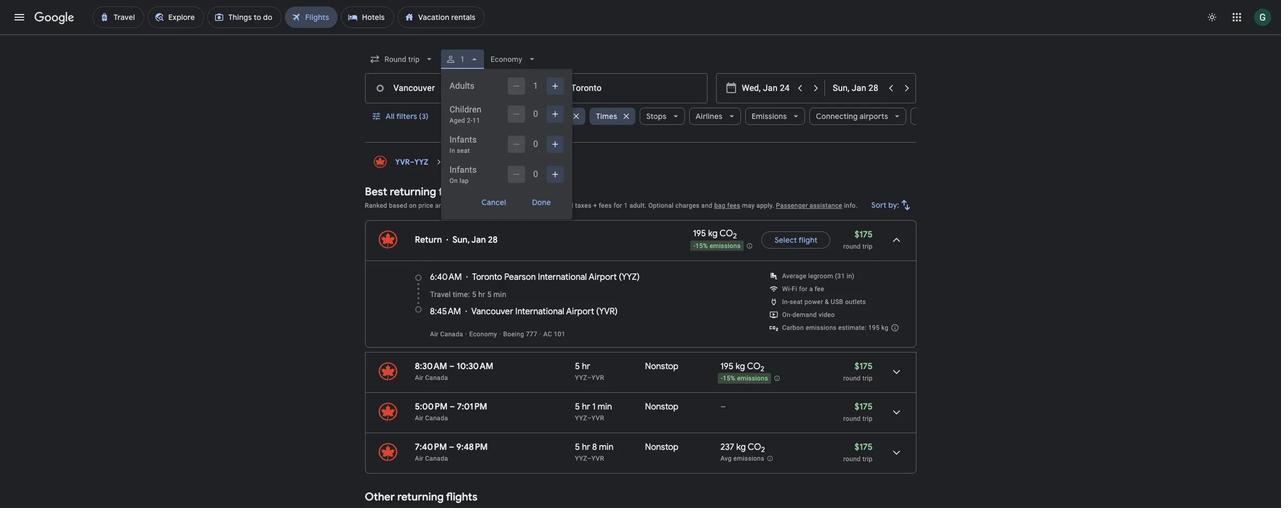 Task type: locate. For each thing, give the bounding box(es) containing it.
bag inside popup button
[[486, 112, 500, 121]]

– down total duration 5 hr 8 min. element
[[588, 455, 592, 463]]

Arrival time: 10:30 AM. text field
[[457, 362, 494, 372]]

$175 round trip for 5 hr
[[844, 362, 873, 383]]

total duration 5 hr. element
[[575, 362, 645, 374]]

7:40 pm – 9:48 pm air canada
[[415, 442, 488, 463]]

canada down departure time: 7:40 pm. text field
[[425, 455, 448, 463]]

5 inside 5 hr 1 min yyz – yvr
[[575, 402, 580, 413]]

fees
[[599, 202, 612, 210], [728, 202, 741, 210]]

number of passengers dialog
[[441, 69, 573, 220]]

$175 down sort
[[855, 230, 873, 240]]

round for 5 hr 1 min
[[844, 415, 861, 423]]

 image left ac
[[540, 331, 542, 338]]

0 vertical spatial bag
[[486, 112, 500, 121]]

1 vertical spatial vancouver
[[472, 307, 514, 317]]

hr up 5 hr 1 min yyz – yvr
[[582, 362, 591, 372]]

4 trip from the top
[[863, 456, 873, 463]]

2 inside the 237 kg co 2
[[762, 446, 766, 455]]

2 nonstop flight. element from the top
[[645, 402, 679, 414]]

1 horizontal spatial and
[[702, 202, 713, 210]]

1 horizontal spatial for
[[799, 286, 808, 293]]

bag left may
[[715, 202, 726, 210]]

1 inside number of passengers dialog
[[534, 81, 538, 91]]

– left 7:01 pm
[[450, 402, 455, 413]]

fees left may
[[728, 202, 741, 210]]

times button
[[590, 103, 636, 129]]

3 0 from the top
[[534, 169, 538, 179]]

1 down 5 hr yyz – yvr
[[593, 402, 596, 413]]

11
[[473, 117, 480, 124]]

8:30 am
[[415, 362, 448, 372]]

ranked
[[365, 202, 387, 210]]

0 vertical spatial 175 us dollars text field
[[855, 402, 873, 413]]

(
[[619, 272, 622, 283], [597, 307, 599, 317]]

0 left the $930
[[534, 109, 538, 119]]

 image
[[447, 235, 448, 246], [540, 331, 542, 338]]

canada inside '8:30 am – 10:30 am air canada'
[[425, 374, 448, 382]]

infants in seat
[[450, 135, 477, 155]]

yyz
[[414, 157, 428, 167], [622, 272, 637, 283], [575, 374, 588, 382], [575, 415, 588, 422], [575, 455, 588, 463]]

yyz inside 5 hr yyz – yvr
[[575, 374, 588, 382]]

infants up the in
[[450, 135, 477, 145]]

1 vertical spatial nonstop flight. element
[[645, 402, 679, 414]]

min
[[494, 290, 507, 299], [598, 402, 612, 413], [599, 442, 614, 453]]

5 inside 5 hr 8 min yyz – yvr
[[575, 442, 580, 453]]

0 vertical spatial )
[[637, 272, 640, 283]]

0 vertical spatial min
[[494, 290, 507, 299]]

min down 5 hr yyz – yvr
[[598, 402, 612, 413]]

flights down on
[[439, 185, 470, 199]]

1 horizontal spatial (
[[619, 272, 622, 283]]

2 $175 round trip from the top
[[844, 362, 873, 383]]

other
[[365, 491, 395, 504]]

– down total duration 5 hr. element
[[588, 374, 592, 382]]

on right 2-
[[475, 112, 484, 121]]

in-seat power & usb outlets
[[783, 299, 867, 306]]

1 vertical spatial 175 us dollars text field
[[855, 442, 873, 453]]

$175 round trip for 5 hr 8 min
[[844, 442, 873, 463]]

flight details. leaves toronto pearson international airport at 7:40 pm on sunday, january 28 and arrives at vancouver international airport at 9:48 pm on sunday, january 28. image
[[884, 440, 910, 466]]

2 infants from the top
[[450, 165, 477, 175]]

and
[[435, 202, 447, 210], [702, 202, 713, 210]]

$175 round trip left flight details. leaves toronto pearson international airport at 8:30 am on sunday, january 28 and arrives at vancouver international airport at 10:30 am on sunday, january 28. icon at right bottom
[[844, 362, 873, 383]]

1 up adults
[[461, 55, 465, 64]]

Departure text field
[[742, 74, 792, 103]]

None search field
[[365, 46, 967, 220]]

flight
[[799, 235, 818, 245]]

stops button
[[640, 103, 685, 129]]

5 for 10:30 am
[[575, 362, 580, 372]]

1 horizontal spatial to
[[540, 112, 548, 121]]

)
[[637, 272, 640, 283], [615, 307, 618, 317]]

0 horizontal spatial -
[[694, 242, 696, 250]]

trip down 175 us dollars text box
[[863, 243, 873, 251]]

nonstop for 195
[[645, 362, 679, 372]]

round
[[844, 243, 861, 251], [844, 375, 861, 383], [844, 415, 861, 423], [844, 456, 861, 463]]

175 us dollars text field left the flight details. leaves toronto pearson international airport at 7:40 pm on sunday, january 28 and arrives at vancouver international airport at 9:48 pm on sunday, january 28. icon
[[855, 442, 873, 453]]

air down 8:30 am 'text box'
[[415, 374, 424, 382]]

$175 left the flight details. leaves toronto pearson international airport at 5:00 pm on sunday, january 28 and arrives at vancouver international airport at 7:01 pm on sunday, january 28. icon at the bottom of page
[[855, 402, 873, 413]]

air down the 5:00 pm
[[415, 415, 424, 422]]

flights
[[439, 185, 470, 199], [446, 491, 478, 504]]

3 nonstop flight. element from the top
[[645, 442, 679, 455]]

1 up up
[[534, 81, 538, 91]]

2 vertical spatial nonstop flight. element
[[645, 442, 679, 455]]

2 vertical spatial nonstop
[[645, 442, 679, 453]]

$175 for 5 hr
[[855, 362, 873, 372]]

round left the flight details. leaves toronto pearson international airport at 7:40 pm on sunday, january 28 and arrives at vancouver international airport at 9:48 pm on sunday, january 28. icon
[[844, 456, 861, 463]]

1 vertical spatial to
[[504, 157, 512, 167]]

round down 175 us dollars text box
[[844, 243, 861, 251]]

returning for other
[[398, 491, 444, 504]]

fees right +
[[599, 202, 612, 210]]

hr inside 5 hr yyz – yvr
[[582, 362, 591, 372]]

on inside main content
[[409, 202, 417, 210]]

0 vertical spatial on
[[475, 112, 484, 121]]

1 left adult.
[[624, 202, 628, 210]]

5 hr 1 min yyz – yvr
[[575, 402, 612, 422]]

4 $175 round trip from the top
[[844, 442, 873, 463]]

by:
[[889, 200, 900, 210]]

canada inside 7:40 pm – 9:48 pm air canada
[[425, 455, 448, 463]]

hr left the "8"
[[582, 442, 591, 453]]

trip left the flight details. leaves toronto pearson international airport at 5:00 pm on sunday, january 28 and arrives at vancouver international airport at 7:01 pm on sunday, january 28. icon at the bottom of page
[[863, 415, 873, 423]]

main content
[[365, 151, 917, 509]]

canada inside 5:00 pm – 7:01 pm air canada
[[425, 415, 448, 422]]

Arrival time: 7:01 PM. text field
[[457, 402, 488, 413]]

leaves toronto pearson international airport at 5:00 pm on sunday, january 28 and arrives at vancouver international airport at 7:01 pm on sunday, january 28. element
[[415, 402, 488, 413]]

2 vertical spatial co
[[748, 442, 762, 453]]

1 nonstop from the top
[[645, 362, 679, 372]]

1 horizontal spatial on
[[475, 112, 484, 121]]

1 infants from the top
[[450, 135, 477, 145]]

min inside 5 hr 1 min yyz – yvr
[[598, 402, 612, 413]]

1 0 from the top
[[534, 109, 538, 119]]

round left the flight details. leaves toronto pearson international airport at 5:00 pm on sunday, january 28 and arrives at vancouver international airport at 7:01 pm on sunday, january 28. icon at the bottom of page
[[844, 415, 861, 423]]

on
[[475, 112, 484, 121], [409, 202, 417, 210]]

co
[[720, 229, 733, 239], [747, 362, 761, 372], [748, 442, 762, 453]]

1 horizontal spatial 15%
[[723, 375, 736, 383]]

sort
[[872, 200, 887, 210]]

ac
[[544, 331, 552, 338]]

seat right the in
[[457, 147, 470, 155]]

1 vertical spatial 0
[[534, 139, 538, 149]]

on left price
[[409, 202, 417, 210]]

– left 9:48 pm
[[449, 442, 455, 453]]

1 nonstop flight. element from the top
[[645, 362, 679, 374]]

fi
[[792, 286, 798, 293]]

1 carry-on bag button
[[441, 108, 518, 125]]

5 for 7:01 pm
[[575, 402, 580, 413]]

0 vertical spatial -
[[694, 242, 696, 250]]

canada down departure time: 5:00 pm. text box
[[425, 415, 448, 422]]

air for 5:00 pm
[[415, 415, 424, 422]]

5 for 9:48 pm
[[575, 442, 580, 453]]

up to $930 button
[[523, 103, 586, 129]]

and right price
[[435, 202, 447, 210]]

0 horizontal spatial on
[[409, 202, 417, 210]]

air inside 5:00 pm – 7:01 pm air canada
[[415, 415, 424, 422]]

prices
[[505, 202, 524, 210]]

international up vancouver international airport ( yvr )
[[538, 272, 587, 283]]

other returning flights
[[365, 491, 478, 504]]

international
[[538, 272, 587, 283], [516, 307, 565, 317]]

passenger assistance button
[[776, 202, 843, 210]]

2 $175 from the top
[[855, 362, 873, 372]]

175 us dollars text field left the flight details. leaves toronto pearson international airport at 5:00 pm on sunday, january 28 and arrives at vancouver international airport at 7:01 pm on sunday, january 28. icon at the bottom of page
[[855, 402, 873, 413]]

1 vertical spatial  image
[[540, 331, 542, 338]]

0 vertical spatial infants
[[450, 135, 477, 145]]

avg
[[721, 455, 732, 463]]

1 horizontal spatial -
[[721, 375, 723, 383]]

infants up lap
[[450, 165, 477, 175]]

kg
[[709, 229, 718, 239], [882, 324, 889, 332], [736, 362, 746, 372], [737, 442, 746, 453]]

$175 left the flight details. leaves toronto pearson international airport at 7:40 pm on sunday, january 28 and arrives at vancouver international airport at 9:48 pm on sunday, january 28. icon
[[855, 442, 873, 453]]

2 vertical spatial 195
[[721, 362, 734, 372]]

1
[[461, 55, 465, 64], [534, 81, 538, 91], [448, 112, 451, 121], [624, 202, 628, 210], [593, 402, 596, 413]]

2 horizontal spatial 195
[[869, 324, 880, 332]]

0 horizontal spatial bag
[[486, 112, 500, 121]]

– down total duration 5 hr 1 min. element
[[588, 415, 592, 422]]

bag
[[486, 112, 500, 121], [715, 202, 726, 210]]

sort by: button
[[867, 192, 917, 218]]

min down toronto
[[494, 290, 507, 299]]

1 vertical spatial on
[[409, 202, 417, 210]]

hr down 5 hr yyz – yvr
[[582, 402, 591, 413]]

yyz inside 5 hr 1 min yyz – yvr
[[575, 415, 588, 422]]

on
[[450, 177, 458, 185]]

1 horizontal spatial  image
[[540, 331, 542, 338]]

kg inside the 237 kg co 2
[[737, 442, 746, 453]]

0 vertical spatial for
[[614, 202, 623, 210]]

28
[[488, 235, 498, 246]]

canada for 7:40 pm
[[425, 455, 448, 463]]

$175 for 5 hr 8 min
[[855, 442, 873, 453]]

4 round from the top
[[844, 456, 861, 463]]

trip down $175 text field
[[863, 375, 873, 383]]

0 vertical spatial seat
[[457, 147, 470, 155]]

0 vertical spatial vancouver
[[513, 157, 552, 167]]

infants on lap
[[450, 165, 477, 185]]

avg emissions
[[721, 455, 765, 463]]

3 round from the top
[[844, 415, 861, 423]]

swap origin and destination. image
[[530, 82, 543, 95]]

0 up done
[[534, 169, 538, 179]]

infants for infants on lap
[[450, 165, 477, 175]]

0 horizontal spatial (
[[597, 307, 599, 317]]

5 inside 5 hr yyz – yvr
[[575, 362, 580, 372]]

$175 left flight details. leaves toronto pearson international airport at 8:30 am on sunday, january 28 and arrives at vancouver international airport at 10:30 am on sunday, january 28. icon at right bottom
[[855, 362, 873, 372]]

trip for 5 hr 1 min
[[863, 415, 873, 423]]

1 vertical spatial min
[[598, 402, 612, 413]]

and right charges
[[702, 202, 713, 210]]

co for 5 hr 8 min
[[748, 442, 762, 453]]

seat down fi
[[790, 299, 803, 306]]

estimate:
[[839, 324, 867, 332]]

co for 5 hr
[[747, 362, 761, 372]]

0 vertical spatial flights
[[439, 185, 470, 199]]

0 vertical spatial nonstop
[[645, 362, 679, 372]]

1 vertical spatial returning
[[398, 491, 444, 504]]

choose return to vancouver
[[450, 157, 552, 167]]

3 nonstop from the top
[[645, 442, 679, 453]]

up to $930
[[529, 112, 567, 121]]

0 vertical spatial 15%
[[696, 242, 708, 250]]

None text field
[[539, 73, 708, 103]]

175 US dollars text field
[[855, 402, 873, 413], [855, 442, 873, 453]]

hr for 5 hr 1 min
[[582, 402, 591, 413]]

air inside 7:40 pm – 9:48 pm air canada
[[415, 455, 424, 463]]

– inside '8:30 am – 10:30 am air canada'
[[450, 362, 455, 372]]

to right return
[[504, 157, 512, 167]]

$175 round trip for 5 hr 1 min
[[844, 402, 873, 423]]

yyz inside 5 hr 8 min yyz – yvr
[[575, 455, 588, 463]]

air down 8:45 am
[[430, 331, 439, 338]]

– up best returning flights
[[410, 157, 414, 167]]

0 horizontal spatial fees
[[599, 202, 612, 210]]

1 inside the 1 popup button
[[461, 55, 465, 64]]

flight details. leaves toronto pearson international airport at 5:00 pm on sunday, january 28 and arrives at vancouver international airport at 7:01 pm on sunday, january 28. image
[[884, 400, 910, 426]]

air down 7:40 pm
[[415, 455, 424, 463]]

times
[[596, 112, 618, 121]]

0 vertical spatial nonstop flight. element
[[645, 362, 679, 374]]

on for carry-
[[475, 112, 484, 121]]

5 hr yyz – yvr
[[575, 362, 604, 382]]

leaves toronto pearson international airport at 8:30 am on sunday, january 28 and arrives at vancouver international airport at 10:30 am on sunday, january 28. element
[[415, 362, 494, 372]]

1 fees from the left
[[599, 202, 612, 210]]

0 down up
[[534, 139, 538, 149]]

aged
[[450, 117, 465, 124]]

None field
[[365, 50, 439, 69], [486, 50, 542, 69], [365, 50, 439, 69], [486, 50, 542, 69]]

air for 7:40 pm
[[415, 455, 424, 463]]

2 vertical spatial 0
[[534, 169, 538, 179]]

1 vertical spatial )
[[615, 307, 618, 317]]

round down $175 text field
[[844, 375, 861, 383]]

returning right other
[[398, 491, 444, 504]]

3 trip from the top
[[863, 415, 873, 423]]

vancouver up done
[[513, 157, 552, 167]]

cancel button
[[469, 194, 519, 211]]

hr down toronto
[[479, 290, 485, 299]]

to
[[540, 112, 548, 121], [504, 157, 512, 167]]

2 trip from the top
[[863, 375, 873, 383]]

main content containing best returning flights
[[365, 151, 917, 509]]

0 horizontal spatial seat
[[457, 147, 470, 155]]

stops
[[647, 112, 667, 121]]

1 vertical spatial nonstop
[[645, 402, 679, 413]]

1 vertical spatial 2
[[761, 365, 765, 374]]

1 vertical spatial seat
[[790, 299, 803, 306]]

change appearance image
[[1200, 4, 1226, 30]]

vancouver up economy
[[472, 307, 514, 317]]

min for 5 hr 8 min
[[599, 442, 614, 453]]

$175 round trip up in)
[[844, 230, 873, 251]]

bag right 11
[[486, 112, 500, 121]]

based
[[389, 202, 408, 210]]

carbon emissions estimate: 195 kilograms element
[[783, 324, 889, 332]]

1 horizontal spatial bag
[[715, 202, 726, 210]]

nonstop flight. element for 237
[[645, 442, 679, 455]]

yvr
[[395, 157, 410, 167], [599, 307, 615, 317], [592, 374, 604, 382], [592, 415, 604, 422], [592, 455, 604, 463]]

1 vertical spatial infants
[[450, 165, 477, 175]]

0 vertical spatial  image
[[447, 235, 448, 246]]

to right up
[[540, 112, 548, 121]]

1 vertical spatial for
[[799, 286, 808, 293]]

canada down 8:45 am
[[440, 331, 463, 338]]

on inside popup button
[[475, 112, 484, 121]]

canada down 8:30 am 'text box'
[[425, 374, 448, 382]]

– inside 7:40 pm – 9:48 pm air canada
[[449, 442, 455, 453]]

0 horizontal spatial and
[[435, 202, 447, 210]]

5 hr 8 min yyz – yvr
[[575, 442, 614, 463]]

done
[[532, 198, 551, 207]]

all filters (3)
[[386, 112, 429, 121]]

hr inside 5 hr 8 min yyz – yvr
[[582, 442, 591, 453]]

1 left carry-
[[448, 112, 451, 121]]

10:30 am
[[457, 362, 494, 372]]

to inside popup button
[[540, 112, 548, 121]]

hr inside 5 hr 1 min yyz – yvr
[[582, 402, 591, 413]]

1 inside 1 carry-on bag popup button
[[448, 112, 451, 121]]

min right the "8"
[[599, 442, 614, 453]]

seat inside infants in seat
[[457, 147, 470, 155]]

0 vertical spatial to
[[540, 112, 548, 121]]

2 vertical spatial min
[[599, 442, 614, 453]]

emissions
[[752, 112, 787, 121]]

0 horizontal spatial 195
[[693, 229, 707, 239]]

6:40 am
[[430, 272, 462, 283]]

min inside 5 hr 8 min yyz – yvr
[[599, 442, 614, 453]]

3 $175 from the top
[[855, 402, 873, 413]]

include
[[525, 202, 547, 210]]

0
[[534, 109, 538, 119], [534, 139, 538, 149], [534, 169, 538, 179]]

4 $175 from the top
[[855, 442, 873, 453]]

1 vertical spatial flights
[[446, 491, 478, 504]]

1 $175 round trip from the top
[[844, 230, 873, 251]]

seat
[[457, 147, 470, 155], [790, 299, 803, 306]]

for left adult.
[[614, 202, 623, 210]]

filters
[[396, 112, 417, 121]]

1 horizontal spatial seat
[[790, 299, 803, 306]]

nonstop flight. element
[[645, 362, 679, 374], [645, 402, 679, 414], [645, 442, 679, 455]]

air inside '8:30 am – 10:30 am air canada'
[[415, 374, 424, 382]]

1 horizontal spatial fees
[[728, 202, 741, 210]]

0 vertical spatial 0
[[534, 109, 538, 119]]

0 horizontal spatial  image
[[447, 235, 448, 246]]

0 horizontal spatial 15%
[[696, 242, 708, 250]]

+
[[594, 202, 597, 210]]

hr for 5 hr 8 min
[[582, 442, 591, 453]]

sort by:
[[872, 200, 900, 210]]

2 175 us dollars text field from the top
[[855, 442, 873, 453]]

international up ac
[[516, 307, 565, 317]]

up
[[529, 112, 538, 121]]

– right 8:30 am
[[450, 362, 455, 372]]

0 vertical spatial (
[[619, 272, 622, 283]]

0 vertical spatial returning
[[390, 185, 437, 199]]

1 and from the left
[[435, 202, 447, 210]]

1 vertical spatial co
[[747, 362, 761, 372]]

for left a
[[799, 286, 808, 293]]

connecting airports button
[[810, 103, 907, 129]]

children aged 2-11
[[450, 105, 482, 124]]

trip left the flight details. leaves toronto pearson international airport at 7:40 pm on sunday, january 28 and arrives at vancouver international airport at 9:48 pm on sunday, january 28. icon
[[863, 456, 873, 463]]

2 0 from the top
[[534, 139, 538, 149]]

$175 round trip left the flight details. leaves toronto pearson international airport at 7:40 pm on sunday, january 28 and arrives at vancouver international airport at 9:48 pm on sunday, january 28. icon
[[844, 442, 873, 463]]

0 vertical spatial airport
[[589, 272, 617, 283]]

returning for best
[[390, 185, 437, 199]]

$175 round trip left the flight details. leaves toronto pearson international airport at 5:00 pm on sunday, january 28 and arrives at vancouver international airport at 7:01 pm on sunday, january 28. icon at the bottom of page
[[844, 402, 873, 423]]

3 $175 round trip from the top
[[844, 402, 873, 423]]

2 for 5 hr
[[761, 365, 765, 374]]

on-demand video
[[783, 311, 835, 319]]

co inside the 237 kg co 2
[[748, 442, 762, 453]]

2 round from the top
[[844, 375, 861, 383]]

nonstop for 237
[[645, 442, 679, 453]]

2 vertical spatial 2
[[762, 446, 766, 455]]

air
[[430, 331, 439, 338], [415, 374, 424, 382], [415, 415, 424, 422], [415, 455, 424, 463]]

air for 8:30 am
[[415, 374, 424, 382]]

1 175 us dollars text field from the top
[[855, 402, 873, 413]]

charges
[[676, 202, 700, 210]]

 image left sun,
[[447, 235, 448, 246]]

total duration 5 hr 1 min. element
[[575, 402, 645, 414]]

flights down 7:40 pm – 9:48 pm air canada
[[446, 491, 478, 504]]

returning up "ranked based on price and convenience"
[[390, 185, 437, 199]]

leaves toronto pearson international airport at 7:40 pm on sunday, january 28 and arrives at vancouver international airport at 9:48 pm on sunday, january 28. element
[[415, 442, 488, 453]]

return
[[415, 235, 442, 246]]

0 vertical spatial 195
[[693, 229, 707, 239]]

8:45 am
[[430, 307, 461, 317]]

loading results progress bar
[[0, 34, 1282, 37]]

-15% emissions
[[694, 242, 741, 250], [721, 375, 769, 383]]

select
[[775, 235, 797, 245]]



Task type: vqa. For each thing, say whether or not it's contained in the screenshot.
5 hr 1 min's $175
yes



Task type: describe. For each thing, give the bounding box(es) containing it.
emissions button
[[746, 103, 806, 129]]

2 fees from the left
[[728, 202, 741, 210]]

yvr inside 5 hr 8 min yyz – yvr
[[592, 455, 604, 463]]

average legroom (31 in)
[[783, 273, 855, 280]]

237
[[721, 442, 735, 453]]

1 vertical spatial international
[[516, 307, 565, 317]]

yvr – yyz
[[395, 157, 428, 167]]

0 vertical spatial co
[[720, 229, 733, 239]]

round for 5 hr
[[844, 375, 861, 383]]

vancouver international airport ( yvr )
[[472, 307, 618, 317]]

0 vertical spatial international
[[538, 272, 587, 283]]

all
[[386, 112, 395, 121]]

&
[[825, 299, 830, 306]]

adult.
[[630, 202, 647, 210]]

– inside 5:00 pm – 7:01 pm air canada
[[450, 402, 455, 413]]

1 inside 5 hr 1 min yyz – yvr
[[593, 402, 596, 413]]

video
[[819, 311, 835, 319]]

children
[[450, 105, 482, 115]]

carbon
[[783, 324, 804, 332]]

1 vertical spatial 15%
[[723, 375, 736, 383]]

average
[[783, 273, 807, 280]]

air canada
[[430, 331, 463, 338]]

prices include required taxes + fees for 1 adult. optional charges and bag fees may apply. passenger assistance
[[505, 202, 843, 210]]

175 us dollars text field for 5 hr 1 min
[[855, 402, 873, 413]]

may
[[743, 202, 755, 210]]

ac 101
[[544, 331, 566, 338]]

toronto pearson international airport ( yyz )
[[472, 272, 640, 283]]

Arrival time: 8:45 AM. text field
[[430, 307, 461, 317]]

$930
[[549, 112, 567, 121]]

0 for infants in seat
[[534, 139, 538, 149]]

best
[[365, 185, 387, 199]]

convenience
[[448, 202, 486, 210]]

Departure time: 7:40 PM. text field
[[415, 442, 447, 453]]

none search field containing adults
[[365, 46, 967, 220]]

best returning flights
[[365, 185, 470, 199]]

1 carry-on bag
[[448, 112, 500, 121]]

0 for infants on lap
[[534, 169, 538, 179]]

Departure time: 5:00 PM. text field
[[415, 402, 448, 413]]

– inside 5 hr yyz – yvr
[[588, 374, 592, 382]]

1 vertical spatial 195 kg co 2
[[721, 362, 765, 374]]

canada for 8:30 am
[[425, 374, 448, 382]]

taxes
[[575, 202, 592, 210]]

1 vertical spatial (
[[597, 307, 599, 317]]

2 for 5 hr 8 min
[[762, 446, 766, 455]]

Arrival time: 9:48 PM. text field
[[457, 442, 488, 453]]

flight details. leaves toronto pearson international airport at 8:30 am on sunday, january 28 and arrives at vancouver international airport at 10:30 am on sunday, january 28. image
[[884, 359, 910, 385]]

1 horizontal spatial )
[[637, 272, 640, 283]]

8
[[593, 442, 597, 453]]

0 vertical spatial -15% emissions
[[694, 242, 741, 250]]

boeing
[[504, 331, 524, 338]]

in
[[450, 147, 455, 155]]

Departure time: 6:40 AM. text field
[[430, 272, 462, 283]]

cancel
[[482, 198, 506, 207]]

– inside 5 hr 8 min yyz – yvr
[[588, 455, 592, 463]]

time:
[[453, 290, 470, 299]]

hr for 5 hr
[[582, 362, 591, 372]]

7:40 pm
[[415, 442, 447, 453]]

1 $175 from the top
[[855, 230, 873, 240]]

required
[[549, 202, 574, 210]]

boeing 777
[[504, 331, 538, 338]]

101
[[554, 331, 566, 338]]

economy
[[470, 331, 497, 338]]

1 vertical spatial -
[[721, 375, 723, 383]]

all filters (3) button
[[365, 103, 437, 129]]

trip for 5 hr
[[863, 375, 873, 383]]

round for 5 hr 8 min
[[844, 456, 861, 463]]

8:30 am – 10:30 am air canada
[[415, 362, 494, 382]]

2 nonstop from the top
[[645, 402, 679, 413]]

canada for 5:00 pm
[[425, 415, 448, 422]]

sun, jan 28
[[453, 235, 498, 246]]

min for 5 hr 1 min
[[598, 402, 612, 413]]

legroom
[[809, 273, 834, 280]]

demand
[[793, 311, 817, 319]]

optional
[[649, 202, 674, 210]]

usb
[[831, 299, 844, 306]]

1 vertical spatial 195
[[869, 324, 880, 332]]

5:00 pm
[[415, 402, 448, 413]]

9:48 pm
[[457, 442, 488, 453]]

trip for 5 hr 8 min
[[863, 456, 873, 463]]

1 vertical spatial airport
[[567, 307, 595, 317]]

0 vertical spatial 195 kg co 2
[[693, 229, 737, 241]]

7:01 pm
[[457, 402, 488, 413]]

travel time: 5 hr 5 min
[[430, 290, 507, 299]]

on for based
[[409, 202, 417, 210]]

0 vertical spatial 2
[[733, 232, 737, 241]]

connecting airports
[[816, 112, 889, 121]]

yvr inside 5 hr 1 min yyz – yvr
[[592, 415, 604, 422]]

select flight
[[775, 235, 818, 245]]

nonstop flight. element for 195
[[645, 362, 679, 374]]

carbon emissions estimate: 195 kg
[[783, 324, 889, 332]]

lap
[[460, 177, 469, 185]]

airlines
[[696, 112, 723, 121]]

return
[[480, 157, 502, 167]]

237 kg co 2
[[721, 442, 766, 455]]

toronto
[[472, 272, 503, 283]]

passenger
[[776, 202, 808, 210]]

carry-
[[453, 112, 475, 121]]

1 round from the top
[[844, 243, 861, 251]]

assistance
[[810, 202, 843, 210]]

1 vertical spatial -15% emissions
[[721, 375, 769, 383]]

infants for infants in seat
[[450, 135, 477, 145]]

1 trip from the top
[[863, 243, 873, 251]]

1 horizontal spatial 195
[[721, 362, 734, 372]]

connecting
[[816, 112, 858, 121]]

– up the 237
[[721, 402, 726, 413]]

jan
[[472, 235, 486, 246]]

flights for other returning flights
[[446, 491, 478, 504]]

0 horizontal spatial to
[[504, 157, 512, 167]]

in-
[[783, 299, 790, 306]]

(3)
[[419, 112, 429, 121]]

Departure time: 8:30 AM. text field
[[415, 362, 448, 372]]

duration, not selected image
[[911, 103, 967, 129]]

175 US dollars text field
[[855, 230, 873, 240]]

flights for best returning flights
[[439, 185, 470, 199]]

main menu image
[[13, 11, 26, 24]]

(31
[[835, 273, 845, 280]]

0 horizontal spatial )
[[615, 307, 618, 317]]

travel
[[430, 290, 451, 299]]

Return text field
[[833, 74, 883, 103]]

– inside 5 hr 1 min yyz – yvr
[[588, 415, 592, 422]]

power
[[805, 299, 824, 306]]

select flight button
[[762, 227, 831, 253]]

175 US dollars text field
[[855, 362, 873, 372]]

0 horizontal spatial for
[[614, 202, 623, 210]]

choose
[[450, 157, 478, 167]]

0 for children aged 2-11
[[534, 109, 538, 119]]

1 vertical spatial bag
[[715, 202, 726, 210]]

ranked based on price and convenience
[[365, 202, 486, 210]]

yvr inside 5 hr yyz – yvr
[[592, 374, 604, 382]]

total duration 5 hr 8 min. element
[[575, 442, 645, 455]]

2 and from the left
[[702, 202, 713, 210]]

$175 for 5 hr 1 min
[[855, 402, 873, 413]]

175 us dollars text field for 5 hr 8 min
[[855, 442, 873, 453]]

wi-
[[783, 286, 792, 293]]

wi-fi for a fee
[[783, 286, 825, 293]]

2-
[[467, 117, 473, 124]]

1 button
[[441, 46, 484, 72]]

learn more about ranking image
[[488, 201, 498, 211]]

pearson
[[505, 272, 536, 283]]



